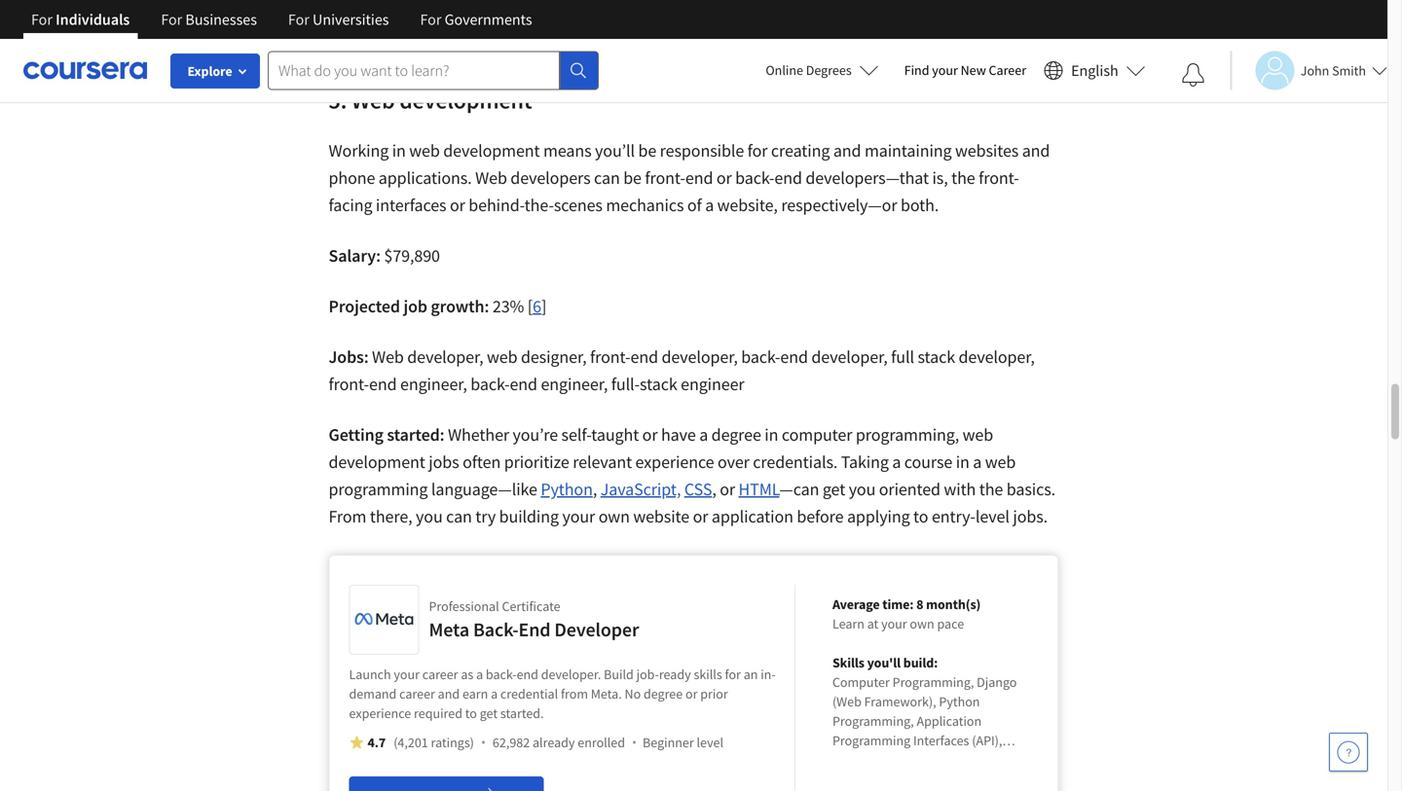 Task type: locate. For each thing, give the bounding box(es) containing it.
0 vertical spatial own
[[599, 506, 630, 528]]

for left universities at the left top of the page
[[288, 10, 309, 29]]

coursera image
[[23, 55, 147, 86]]

behind-
[[469, 194, 525, 216]]

explore
[[187, 62, 232, 80]]

0 horizontal spatial stack
[[640, 373, 677, 395]]

you right the there, on the left bottom of page
[[416, 506, 443, 528]]

back- up the engineer
[[741, 346, 780, 368]]

phone
[[329, 167, 375, 189]]

1 vertical spatial for
[[725, 666, 741, 684]]

smith
[[1332, 62, 1366, 79]]

experience down demand
[[349, 705, 411, 723]]

end up 'computer'
[[780, 346, 808, 368]]

a inside working in web development means you'll be responsible for creating and maintaining websites and phone applications. web developers can be front-end or back-end developers—that is, the front- facing interfaces or behind-the-scenes mechanics of a website, respectively—or both.
[[705, 194, 714, 216]]

taught
[[591, 424, 639, 446]]

build:
[[903, 654, 938, 672]]

1 horizontal spatial can
[[594, 167, 620, 189]]

level right beginner
[[697, 734, 724, 752]]

What do you want to learn? text field
[[268, 51, 560, 90]]

demand
[[349, 686, 397, 703]]

salary: $79,890
[[329, 245, 440, 267]]

experience inside 'launch your career as a back-end developer. build job-ready skills for an in- demand career and earn a credential from meta. no degree or prior experience required to get started.'
[[349, 705, 411, 723]]

you'll
[[595, 140, 635, 162]]

developer, up the engineer
[[662, 346, 738, 368]]

for for governments
[[420, 10, 442, 29]]

or inside 'launch your career as a back-end developer. build job-ready skills for an in- demand career and earn a credential from meta. no degree or prior experience required to get started.'
[[686, 686, 698, 703]]

0 horizontal spatial can
[[446, 506, 472, 528]]

get down earn
[[480, 705, 498, 723]]

can inside —can get you oriented with the basics. from there, you can try building your own website or application before applying to entry-level jobs.
[[446, 506, 472, 528]]

john smith button
[[1231, 51, 1388, 90]]

0 vertical spatial for
[[748, 140, 768, 162]]

programming,
[[856, 424, 959, 446]]

back-
[[473, 618, 519, 642]]

0 horizontal spatial ,
[[593, 479, 597, 501]]

1 vertical spatial stack
[[640, 373, 677, 395]]

1 horizontal spatial for
[[748, 140, 768, 162]]

0 vertical spatial stack
[[918, 346, 955, 368]]

1 horizontal spatial level
[[976, 506, 1010, 528]]

a right of
[[705, 194, 714, 216]]

2 horizontal spatial and
[[1022, 140, 1050, 162]]

2 horizontal spatial in
[[956, 451, 970, 473]]

css
[[684, 479, 712, 501]]

1 horizontal spatial experience
[[635, 451, 714, 473]]

degree
[[712, 424, 761, 446], [644, 686, 683, 703]]

oriented
[[879, 479, 941, 501]]

4 for from the left
[[420, 10, 442, 29]]

own down javascript,
[[599, 506, 630, 528]]

career
[[422, 666, 458, 684], [399, 686, 435, 703]]

have
[[661, 424, 696, 446]]

the right is,
[[952, 167, 975, 189]]

professional certificate meta back-end developer
[[429, 598, 639, 642]]

back- up 'website,'
[[735, 167, 775, 189]]

entry-
[[932, 506, 976, 528]]

or left have
[[642, 424, 658, 446]]

1 horizontal spatial own
[[910, 615, 935, 633]]

, down relevant
[[593, 479, 597, 501]]

your down time:
[[881, 615, 907, 633]]

development down for governments
[[399, 86, 532, 115]]

skills
[[694, 666, 722, 684]]

you down taking
[[849, 479, 876, 501]]

2 for from the left
[[161, 10, 182, 29]]

or down the over
[[720, 479, 735, 501]]

career left 'as'
[[422, 666, 458, 684]]

1 vertical spatial level
[[697, 734, 724, 752]]

degree inside whether you're self-taught or have a degree in computer programming, web development jobs often prioritize relevant experience over credentials. taking a course in a web programming language—like
[[712, 424, 761, 446]]

1 horizontal spatial you
[[849, 479, 876, 501]]

developer, left full
[[812, 346, 888, 368]]

end down jobs:
[[369, 373, 397, 395]]

or inside whether you're self-taught or have a degree in computer programming, web development jobs often prioritize relevant experience over credentials. taking a course in a web programming language—like
[[642, 424, 658, 446]]

1 vertical spatial in
[[765, 424, 778, 446]]

1 vertical spatial to
[[465, 705, 477, 723]]

0 horizontal spatial and
[[438, 686, 460, 703]]

for left businesses
[[161, 10, 182, 29]]

career up required
[[399, 686, 435, 703]]

2 developer, from the left
[[662, 346, 738, 368]]

1 vertical spatial experience
[[349, 705, 411, 723]]

a
[[705, 194, 714, 216], [699, 424, 708, 446], [892, 451, 901, 473], [973, 451, 982, 473], [476, 666, 483, 684], [491, 686, 498, 703]]

is,
[[932, 167, 948, 189]]

developer, down projected job growth: 23% [ 6 ]
[[407, 346, 483, 368]]

end down designer,
[[510, 373, 537, 395]]

front- down jobs:
[[329, 373, 369, 395]]

, left html link
[[712, 479, 716, 501]]

0 horizontal spatial the
[[952, 167, 975, 189]]

for
[[748, 140, 768, 162], [725, 666, 741, 684]]

businesses
[[185, 10, 257, 29]]

experience
[[635, 451, 714, 473], [349, 705, 411, 723]]

for businesses
[[161, 10, 257, 29]]

you
[[849, 479, 876, 501], [416, 506, 443, 528]]

developer, right full
[[959, 346, 1035, 368]]

1 vertical spatial development
[[443, 140, 540, 162]]

respectively—or
[[781, 194, 897, 216]]

website,
[[717, 194, 778, 216]]

0 horizontal spatial experience
[[349, 705, 411, 723]]

front- up mechanics
[[645, 167, 685, 189]]

web inside web developer, web designer, front-end developer, back-end developer, full stack developer, front-end engineer, back-end engineer, full-stack engineer
[[487, 346, 518, 368]]

and inside 'launch your career as a back-end developer. build job-ready skills for an in- demand career and earn a credential from meta. no degree or prior experience required to get started.'
[[438, 686, 460, 703]]

average time: 8 month(s) learn at your own pace
[[833, 596, 981, 633]]

to down earn
[[465, 705, 477, 723]]

in-
[[761, 666, 776, 684]]

stack left the engineer
[[640, 373, 677, 395]]

0 vertical spatial development
[[399, 86, 532, 115]]

web up the applications.
[[409, 140, 440, 162]]

in inside working in web development means you'll be responsible for creating and maintaining websites and phone applications. web developers can be front-end or back-end developers—that is, the front- facing interfaces or behind-the-scenes mechanics of a website, respectively—or both.
[[392, 140, 406, 162]]

1 vertical spatial the
[[979, 479, 1003, 501]]

1 horizontal spatial the
[[979, 479, 1003, 501]]

can down you'll
[[594, 167, 620, 189]]

0 vertical spatial can
[[594, 167, 620, 189]]

prioritize
[[504, 451, 569, 473]]

individuals
[[56, 10, 130, 29]]

0 horizontal spatial in
[[392, 140, 406, 162]]

1 for from the left
[[31, 10, 52, 29]]

2 vertical spatial web
[[372, 346, 404, 368]]

professional
[[429, 598, 499, 615]]

projected
[[329, 296, 400, 317]]

development inside working in web development means you'll be responsible for creating and maintaining websites and phone applications. web developers can be front-end or back-end developers—that is, the front- facing interfaces or behind-the-scenes mechanics of a website, respectively—or both.
[[443, 140, 540, 162]]

0 horizontal spatial engineer,
[[400, 373, 467, 395]]

engineer,
[[400, 373, 467, 395], [541, 373, 608, 395]]

your right launch
[[394, 666, 420, 684]]

1 vertical spatial can
[[446, 506, 472, 528]]

full-
[[611, 373, 640, 395]]

engineer, down designer,
[[541, 373, 608, 395]]

find your new career
[[904, 61, 1026, 79]]

web down the "projected"
[[372, 346, 404, 368]]

1 vertical spatial degree
[[644, 686, 683, 703]]

self-
[[561, 424, 591, 446]]

or left behind-
[[450, 194, 465, 216]]

meta.
[[591, 686, 622, 703]]

for up what do you want to learn? text box
[[420, 10, 442, 29]]

mechanics
[[606, 194, 684, 216]]

online
[[766, 61, 803, 79]]

for for businesses
[[161, 10, 182, 29]]

0 vertical spatial in
[[392, 140, 406, 162]]

None search field
[[268, 51, 599, 90]]

1 horizontal spatial in
[[765, 424, 778, 446]]

0 vertical spatial get
[[823, 479, 845, 501]]

ratings)
[[431, 734, 474, 752]]

own inside —can get you oriented with the basics. from there, you can try building your own website or application before applying to entry-level jobs.
[[599, 506, 630, 528]]

to inside —can get you oriented with the basics. from there, you can try building your own website or application before applying to entry-level jobs.
[[913, 506, 928, 528]]

0 horizontal spatial to
[[465, 705, 477, 723]]

in up with
[[956, 451, 970, 473]]

web up behind-
[[475, 167, 507, 189]]

1 vertical spatial own
[[910, 615, 935, 633]]

be
[[638, 140, 657, 162], [623, 167, 642, 189]]

and up required
[[438, 686, 460, 703]]

get up before at the bottom
[[823, 479, 845, 501]]

23%
[[493, 296, 524, 317]]

engineer, up started: at the left bottom of the page
[[400, 373, 467, 395]]

level
[[976, 506, 1010, 528], [697, 734, 724, 752]]

english button
[[1036, 39, 1154, 102]]

web
[[409, 140, 440, 162], [487, 346, 518, 368], [963, 424, 993, 446], [985, 451, 1016, 473]]

the right with
[[979, 479, 1003, 501]]

credentials.
[[753, 451, 838, 473]]

get inside —can get you oriented with the basics. from there, you can try building your own website or application before applying to entry-level jobs.
[[823, 479, 845, 501]]

for left an
[[725, 666, 741, 684]]

often
[[463, 451, 501, 473]]

0 vertical spatial you
[[849, 479, 876, 501]]

html
[[739, 479, 779, 501]]

1 horizontal spatial to
[[913, 506, 928, 528]]

own down 8 in the bottom right of the page
[[910, 615, 935, 633]]

level left jobs.
[[976, 506, 1010, 528]]

0 vertical spatial be
[[638, 140, 657, 162]]

skills you'll build:
[[833, 654, 938, 672]]

your inside 'launch your career as a back-end developer. build job-ready skills for an in- demand career and earn a credential from meta. no degree or prior experience required to get started.'
[[394, 666, 420, 684]]

find
[[904, 61, 929, 79]]

0 horizontal spatial degree
[[644, 686, 683, 703]]

0 vertical spatial to
[[913, 506, 928, 528]]

development up behind-
[[443, 140, 540, 162]]

degree down ready
[[644, 686, 683, 703]]

0 vertical spatial degree
[[712, 424, 761, 446]]

0 vertical spatial experience
[[635, 451, 714, 473]]

and right websites
[[1022, 140, 1050, 162]]

to down oriented
[[913, 506, 928, 528]]

stack right full
[[918, 346, 955, 368]]

can inside working in web development means you'll be responsible for creating and maintaining websites and phone applications. web developers can be front-end or back-end developers—that is, the front- facing interfaces or behind-the-scenes mechanics of a website, respectively—or both.
[[594, 167, 620, 189]]

as
[[461, 666, 474, 684]]

0 horizontal spatial get
[[480, 705, 498, 723]]

0 horizontal spatial for
[[725, 666, 741, 684]]

can left try
[[446, 506, 472, 528]]

or left prior
[[686, 686, 698, 703]]

be up mechanics
[[623, 167, 642, 189]]

your inside average time: 8 month(s) learn at your own pace
[[881, 615, 907, 633]]

pace
[[937, 615, 964, 633]]

development up programming
[[329, 451, 425, 473]]

jobs:
[[329, 346, 372, 368]]

back- up earn
[[486, 666, 517, 684]]

end
[[519, 618, 551, 642]]

2 vertical spatial development
[[329, 451, 425, 473]]

0 vertical spatial level
[[976, 506, 1010, 528]]

or down css at the bottom
[[693, 506, 708, 528]]

1 horizontal spatial ,
[[712, 479, 716, 501]]

javascript,
[[601, 479, 681, 501]]

2 , from the left
[[712, 479, 716, 501]]

the-
[[525, 194, 554, 216]]

experience down have
[[635, 451, 714, 473]]

3 for from the left
[[288, 10, 309, 29]]

level inside —can get you oriented with the basics. from there, you can try building your own website or application before applying to entry-level jobs.
[[976, 506, 1010, 528]]

web inside working in web development means you'll be responsible for creating and maintaining websites and phone applications. web developers can be front-end or back-end developers—that is, the front- facing interfaces or behind-the-scenes mechanics of a website, respectively—or both.
[[475, 167, 507, 189]]

css link
[[684, 479, 712, 501]]

in up the applications.
[[392, 140, 406, 162]]

end down responsible
[[685, 167, 713, 189]]

from
[[329, 506, 367, 528]]

taking
[[841, 451, 889, 473]]

1 horizontal spatial degree
[[712, 424, 761, 446]]

0 horizontal spatial you
[[416, 506, 443, 528]]

certificate
[[502, 598, 560, 615]]

1 vertical spatial web
[[475, 167, 507, 189]]

for left individuals at the top
[[31, 10, 52, 29]]

back- inside working in web development means you'll be responsible for creating and maintaining websites and phone applications. web developers can be front-end or back-end developers—that is, the front- facing interfaces or behind-the-scenes mechanics of a website, respectively—or both.
[[735, 167, 775, 189]]

0 vertical spatial web
[[351, 86, 395, 115]]

for left creating at the top of page
[[748, 140, 768, 162]]

1 vertical spatial get
[[480, 705, 498, 723]]

john
[[1301, 62, 1330, 79]]

0 horizontal spatial own
[[599, 506, 630, 528]]

working in web development means you'll be responsible for creating and maintaining websites and phone applications. web developers can be front-end or back-end developers—that is, the front- facing interfaces or behind-the-scenes mechanics of a website, respectively—or both.
[[329, 140, 1050, 216]]

your down python
[[562, 506, 595, 528]]

or
[[717, 167, 732, 189], [450, 194, 465, 216], [642, 424, 658, 446], [720, 479, 735, 501], [693, 506, 708, 528], [686, 686, 698, 703]]

beginner level
[[643, 734, 724, 752]]

in up credentials.
[[765, 424, 778, 446]]

a up with
[[973, 451, 982, 473]]

applications.
[[379, 167, 472, 189]]

job-
[[636, 666, 659, 684]]

to inside 'launch your career as a back-end developer. build job-ready skills for an in- demand career and earn a credential from meta. no degree or prior experience required to get started.'
[[465, 705, 477, 723]]

1 horizontal spatial engineer,
[[541, 373, 608, 395]]

degree up the over
[[712, 424, 761, 446]]

be right you'll
[[638, 140, 657, 162]]

enrolled
[[578, 734, 625, 752]]

end up credential
[[517, 666, 538, 684]]

0 vertical spatial the
[[952, 167, 975, 189]]

web down the 23% at the left top of page
[[487, 346, 518, 368]]

1 vertical spatial you
[[416, 506, 443, 528]]

and up developers—that
[[833, 140, 861, 162]]

a right 'as'
[[476, 666, 483, 684]]

1 horizontal spatial get
[[823, 479, 845, 501]]

web right 5.
[[351, 86, 395, 115]]



Task type: vqa. For each thing, say whether or not it's contained in the screenshot.
line
no



Task type: describe. For each thing, give the bounding box(es) containing it.
building
[[499, 506, 559, 528]]

1 horizontal spatial and
[[833, 140, 861, 162]]

web inside web developer, web designer, front-end developer, back-end developer, full stack developer, front-end engineer, back-end engineer, full-stack engineer
[[372, 346, 404, 368]]

developers
[[511, 167, 591, 189]]

you'll
[[867, 654, 901, 672]]

5. web development
[[329, 86, 532, 115]]

skills
[[833, 654, 865, 672]]

getting started:
[[329, 424, 448, 446]]

computer
[[782, 424, 852, 446]]

for for individuals
[[31, 10, 52, 29]]

with
[[944, 479, 976, 501]]

2 engineer, from the left
[[541, 373, 608, 395]]

for universities
[[288, 10, 389, 29]]

0 horizontal spatial level
[[697, 734, 724, 752]]

websites
[[955, 140, 1019, 162]]

back- up whether
[[471, 373, 510, 395]]

developers—that
[[806, 167, 929, 189]]

before
[[797, 506, 844, 528]]

explore button
[[170, 54, 260, 89]]

your inside —can get you oriented with the basics. from there, you can try building your own website or application before applying to entry-level jobs.
[[562, 506, 595, 528]]

degrees
[[806, 61, 852, 79]]

for inside working in web development means you'll be responsible for creating and maintaining websites and phone applications. web developers can be front-end or back-end developers—that is, the front- facing interfaces or behind-the-scenes mechanics of a website, respectively—or both.
[[748, 140, 768, 162]]

earn
[[462, 686, 488, 703]]

career
[[989, 61, 1026, 79]]

build
[[604, 666, 634, 684]]

or inside —can get you oriented with the basics. from there, you can try building your own website or application before applying to entry-level jobs.
[[693, 506, 708, 528]]

1 horizontal spatial stack
[[918, 346, 955, 368]]

1 vertical spatial be
[[623, 167, 642, 189]]

facing
[[329, 194, 372, 216]]

time:
[[882, 596, 914, 613]]

john smith
[[1301, 62, 1366, 79]]

online degrees
[[766, 61, 852, 79]]

a right earn
[[491, 686, 498, 703]]

get inside 'launch your career as a back-end developer. build job-ready skills for an in- demand career and earn a credential from meta. no degree or prior experience required to get started.'
[[480, 705, 498, 723]]

beginner
[[643, 734, 694, 752]]

online degrees button
[[750, 49, 895, 92]]

3 developer, from the left
[[812, 346, 888, 368]]

growth:
[[431, 296, 489, 317]]

governments
[[445, 10, 532, 29]]

meta image
[[355, 591, 413, 650]]

development inside whether you're self-taught or have a degree in computer programming, web development jobs often prioritize relevant experience over credentials. taking a course in a web programming language—like
[[329, 451, 425, 473]]

end down creating at the top of page
[[775, 167, 802, 189]]

there,
[[370, 506, 412, 528]]

from
[[561, 686, 588, 703]]

—can get you oriented with the basics. from there, you can try building your own website or application before applying to entry-level jobs.
[[329, 479, 1056, 528]]

back- inside 'launch your career as a back-end developer. build job-ready skills for an in- demand career and earn a credential from meta. no degree or prior experience required to get started.'
[[486, 666, 517, 684]]

course
[[904, 451, 953, 473]]

a right have
[[699, 424, 708, 446]]

responsible
[[660, 140, 744, 162]]

over
[[718, 451, 750, 473]]

no
[[625, 686, 641, 703]]

for for universities
[[288, 10, 309, 29]]

your right find
[[932, 61, 958, 79]]

the inside —can get you oriented with the basics. from there, you can try building your own website or application before applying to entry-level jobs.
[[979, 479, 1003, 501]]

$79,890
[[384, 245, 440, 267]]

jobs.
[[1013, 506, 1048, 528]]

2 vertical spatial in
[[956, 451, 970, 473]]

experience inside whether you're self-taught or have a degree in computer programming, web development jobs often prioritize relevant experience over credentials. taking a course in a web programming language—like
[[635, 451, 714, 473]]

8
[[916, 596, 924, 613]]

already
[[533, 734, 575, 752]]

interfaces
[[376, 194, 446, 216]]

programming
[[329, 479, 428, 501]]

you're
[[513, 424, 558, 446]]

means
[[543, 140, 592, 162]]

basics.
[[1007, 479, 1056, 501]]

banner navigation
[[16, 0, 548, 54]]

maintaining
[[865, 140, 952, 162]]

4 developer, from the left
[[959, 346, 1035, 368]]

for individuals
[[31, 10, 130, 29]]

web inside working in web development means you'll be responsible for creating and maintaining websites and phone applications. web developers can be front-end or back-end developers—that is, the front- facing interfaces or behind-the-scenes mechanics of a website, respectively—or both.
[[409, 140, 440, 162]]

for inside 'launch your career as a back-end developer. build job-ready skills for an in- demand career and earn a credential from meta. no degree or prior experience required to get started.'
[[725, 666, 741, 684]]

ready
[[659, 666, 691, 684]]

required
[[414, 705, 463, 723]]

applying
[[847, 506, 910, 528]]

started.
[[500, 705, 544, 723]]

the inside working in web development means you'll be responsible for creating and maintaining websites and phone applications. web developers can be front-end or back-end developers—that is, the front- facing interfaces or behind-the-scenes mechanics of a website, respectively—or both.
[[952, 167, 975, 189]]

help center image
[[1337, 741, 1360, 764]]

1 vertical spatial career
[[399, 686, 435, 703]]

degree inside 'launch your career as a back-end developer. build job-ready skills for an in- demand career and earn a credential from meta. no degree or prior experience required to get started.'
[[644, 686, 683, 703]]

average
[[833, 596, 880, 613]]

—can
[[779, 479, 819, 501]]

english
[[1071, 61, 1119, 80]]

]
[[541, 296, 547, 317]]

a down programming,
[[892, 451, 901, 473]]

web up with
[[963, 424, 993, 446]]

python
[[541, 479, 593, 501]]

credential
[[500, 686, 558, 703]]

try
[[475, 506, 496, 528]]

[
[[528, 296, 533, 317]]

0 vertical spatial career
[[422, 666, 458, 684]]

own inside average time: 8 month(s) learn at your own pace
[[910, 615, 935, 633]]

job
[[404, 296, 427, 317]]

designer,
[[521, 346, 587, 368]]

scenes
[[554, 194, 603, 216]]

getting
[[329, 424, 384, 446]]

of
[[687, 194, 702, 216]]

front- down websites
[[979, 167, 1019, 189]]

developer
[[554, 618, 639, 642]]

jobs
[[429, 451, 459, 473]]

or down responsible
[[717, 167, 732, 189]]

1 developer, from the left
[[407, 346, 483, 368]]

javascript, link
[[601, 479, 681, 501]]

web up basics.
[[985, 451, 1016, 473]]

month(s)
[[926, 596, 981, 613]]

started:
[[387, 424, 445, 446]]

1 engineer, from the left
[[400, 373, 467, 395]]

4.7 (4,201 ratings)
[[368, 734, 474, 752]]

application
[[712, 506, 793, 528]]

whether you're self-taught or have a degree in computer programming, web development jobs often prioritize relevant experience over credentials. taking a course in a web programming language—like
[[329, 424, 1016, 501]]

1 , from the left
[[593, 479, 597, 501]]

end up full-
[[631, 346, 658, 368]]

5.
[[329, 86, 347, 115]]

62,982 already enrolled
[[493, 734, 625, 752]]

prior
[[700, 686, 728, 703]]

front- up full-
[[590, 346, 631, 368]]

6 link
[[533, 296, 541, 317]]

engineer
[[681, 373, 744, 395]]

for governments
[[420, 10, 532, 29]]

show notifications image
[[1182, 63, 1205, 87]]

end inside 'launch your career as a back-end developer. build job-ready skills for an in- demand career and earn a credential from meta. no degree or prior experience required to get started.'
[[517, 666, 538, 684]]

html link
[[739, 479, 779, 501]]



